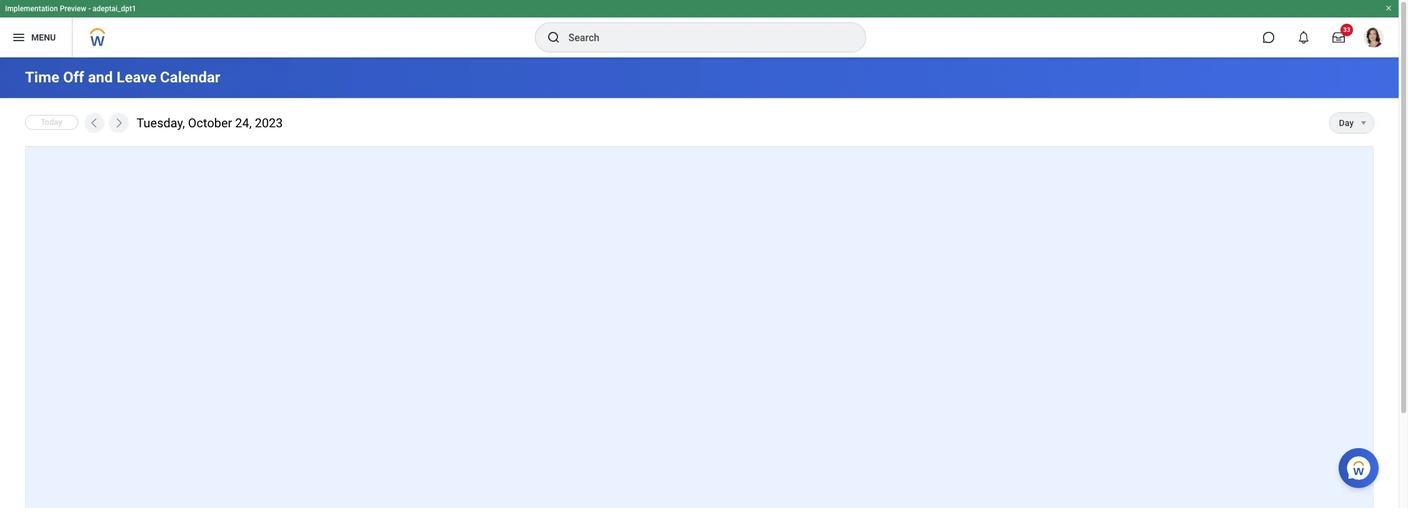 Task type: describe. For each thing, give the bounding box(es) containing it.
caret down image
[[1357, 118, 1372, 128]]

preview
[[60, 4, 86, 13]]

today button
[[25, 115, 78, 130]]

2023
[[255, 115, 283, 130]]

adeptai_dpt1
[[93, 4, 136, 13]]

leave
[[117, 69, 156, 86]]

menu banner
[[0, 0, 1399, 58]]

inbox large image
[[1333, 31, 1345, 44]]

tuesday, october 24, 2023
[[137, 115, 283, 130]]

33
[[1344, 26, 1351, 33]]

notifications large image
[[1298, 31, 1310, 44]]

implementation
[[5, 4, 58, 13]]

justify image
[[11, 30, 26, 45]]

chevron right image
[[112, 117, 125, 129]]

off
[[63, 69, 84, 86]]

33 button
[[1325, 24, 1354, 51]]

24,
[[235, 115, 252, 130]]

time off and leave calendar
[[25, 69, 220, 86]]

profile logan mcneil image
[[1364, 28, 1384, 50]]

chevron left image
[[88, 117, 100, 129]]

Search Workday  search field
[[569, 24, 840, 51]]

today
[[41, 118, 62, 127]]



Task type: vqa. For each thing, say whether or not it's contained in the screenshot.
Type
no



Task type: locate. For each thing, give the bounding box(es) containing it.
calendar
[[160, 69, 220, 86]]

menu
[[31, 32, 56, 42]]

time off and leave calendar main content
[[0, 58, 1399, 509]]

tuesday,
[[137, 115, 185, 130]]

close environment banner image
[[1385, 4, 1393, 12]]

time
[[25, 69, 59, 86]]

and
[[88, 69, 113, 86]]

day button
[[1330, 113, 1354, 133]]

search image
[[546, 30, 561, 45]]

day
[[1340, 118, 1354, 128]]

menu button
[[0, 18, 72, 58]]

october
[[188, 115, 232, 130]]

-
[[88, 4, 91, 13]]

implementation preview -   adeptai_dpt1
[[5, 4, 136, 13]]



